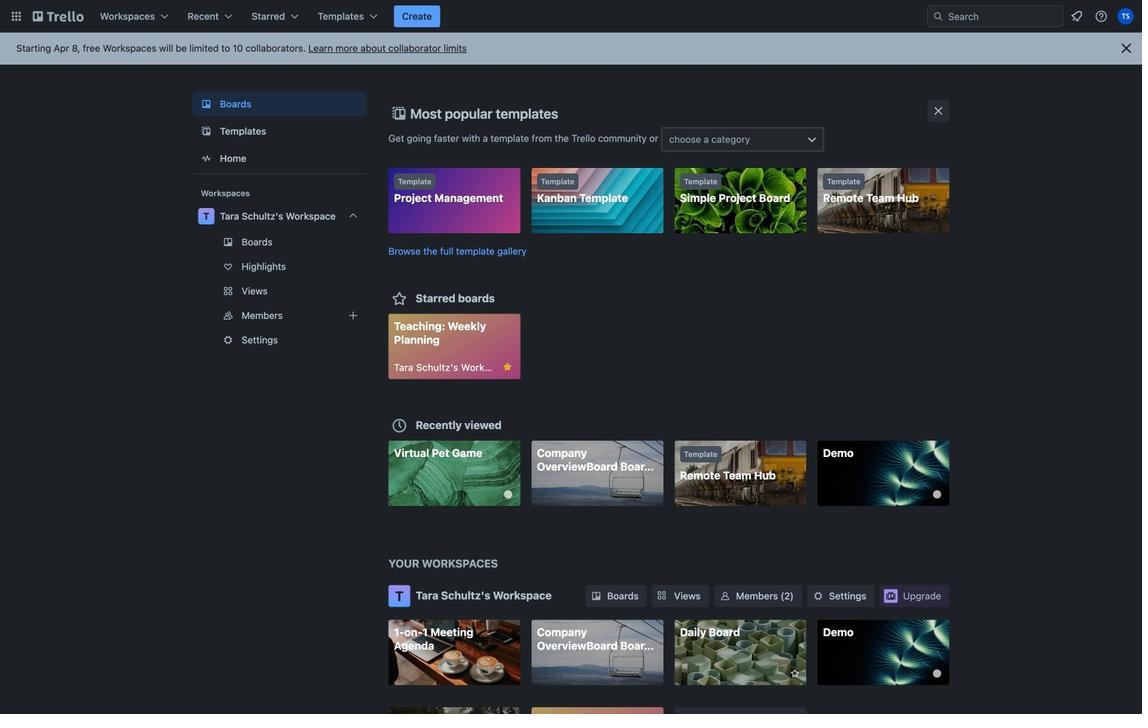 Task type: locate. For each thing, give the bounding box(es) containing it.
0 horizontal spatial there is new activity on this board. image
[[504, 490, 512, 499]]

3 sm image from the left
[[812, 589, 826, 603]]

template board image
[[198, 123, 215, 139]]

sm image
[[590, 589, 603, 603], [719, 589, 732, 603], [812, 589, 826, 603]]

click to unstar this board. it will be removed from your starred list. image
[[502, 361, 514, 373]]

add image
[[345, 307, 362, 324]]

1 horizontal spatial sm image
[[719, 589, 732, 603]]

1 sm image from the left
[[590, 589, 603, 603]]

2 there is new activity on this board. image from the left
[[934, 490, 942, 499]]

click to star this board. it will be added to your starred list. image
[[788, 668, 800, 680]]

board image
[[198, 96, 215, 112]]

Search field
[[944, 7, 1063, 26]]

search image
[[933, 11, 944, 22]]

0 horizontal spatial sm image
[[590, 589, 603, 603]]

2 horizontal spatial sm image
[[812, 589, 826, 603]]

there is new activity on this board. image
[[504, 490, 512, 499], [934, 490, 942, 499]]

1 horizontal spatial there is new activity on this board. image
[[934, 490, 942, 499]]



Task type: vqa. For each thing, say whether or not it's contained in the screenshot.
Gary Orlando (garyorlando) icon
no



Task type: describe. For each thing, give the bounding box(es) containing it.
back to home image
[[33, 5, 84, 27]]

1 there is new activity on this board. image from the left
[[504, 490, 512, 499]]

there is new activity on this board. image
[[934, 670, 942, 678]]

0 notifications image
[[1069, 8, 1086, 24]]

primary element
[[0, 0, 1143, 33]]

open information menu image
[[1095, 10, 1109, 23]]

2 sm image from the left
[[719, 589, 732, 603]]

tara schultz (taraschultz7) image
[[1118, 8, 1135, 24]]

home image
[[198, 150, 215, 167]]



